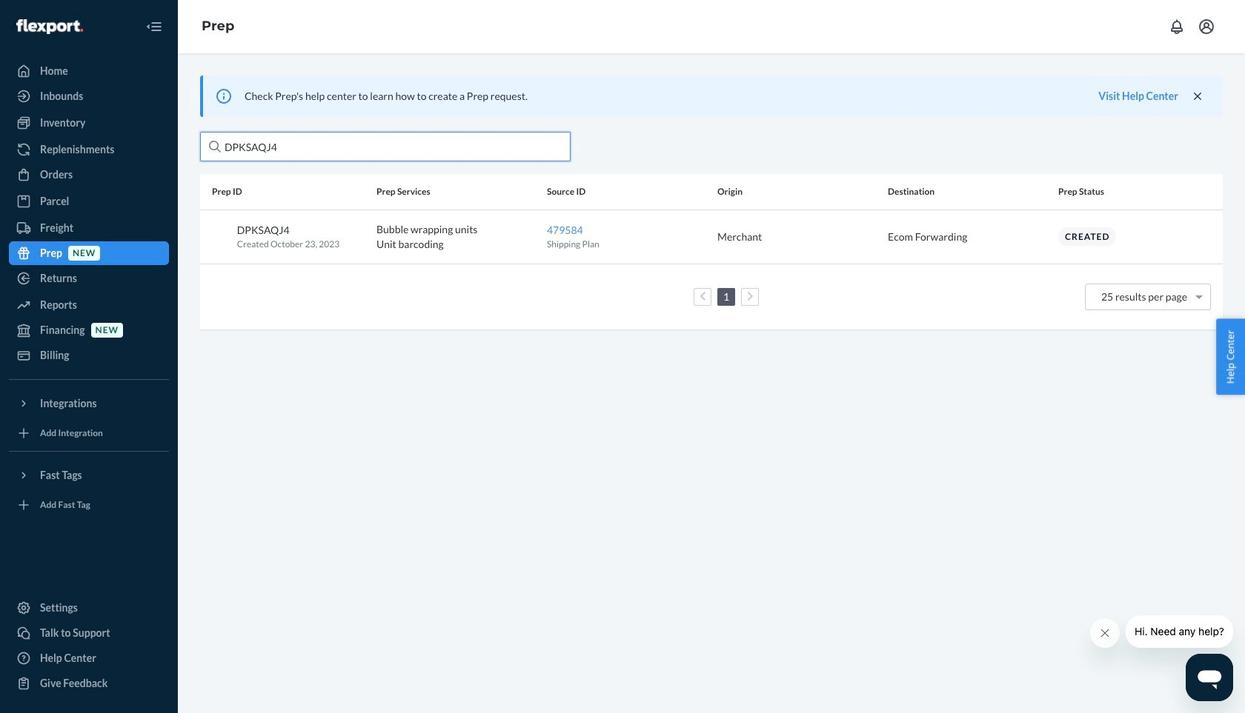 Task type: locate. For each thing, give the bounding box(es) containing it.
search image
[[209, 141, 221, 153]]

option
[[1101, 290, 1187, 303]]

Search prep jobs text field
[[200, 132, 571, 162]]



Task type: describe. For each thing, give the bounding box(es) containing it.
close image
[[1190, 89, 1205, 103]]

open account menu image
[[1198, 18, 1216, 36]]

chevron right image
[[747, 291, 753, 302]]

open notifications image
[[1168, 18, 1186, 36]]

chevron left image
[[699, 291, 706, 302]]

close navigation image
[[145, 18, 163, 36]]

flexport logo image
[[16, 19, 83, 34]]



Task type: vqa. For each thing, say whether or not it's contained in the screenshot.
the 'Claims'
no



